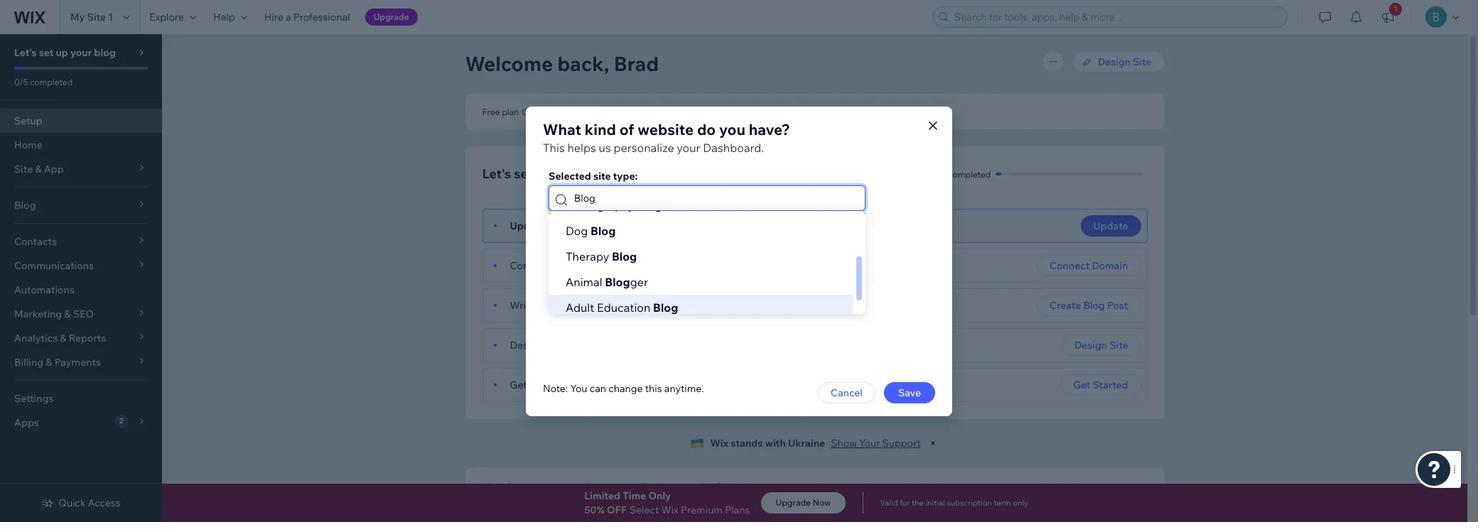 Task type: locate. For each thing, give the bounding box(es) containing it.
1 vertical spatial let's
[[482, 166, 511, 182]]

0 vertical spatial completed
[[30, 77, 73, 87]]

kind
[[585, 120, 616, 138]]

design
[[1098, 55, 1131, 68], [510, 339, 542, 352], [1075, 339, 1107, 352]]

0 horizontal spatial site
[[87, 11, 106, 23]]

0 horizontal spatial set
[[39, 46, 54, 59]]

design your website
[[510, 339, 604, 352]]

blog for therapy
[[612, 249, 637, 263]]

your left first
[[537, 299, 558, 312]]

update left dog
[[510, 220, 545, 232]]

1 connect link from the left
[[667, 105, 701, 118]]

hire a professional link
[[256, 0, 359, 34]]

set left selected
[[514, 166, 533, 182]]

wix left stands
[[710, 437, 728, 450]]

get left "found"
[[510, 379, 527, 392]]

site inside button
[[1109, 339, 1128, 352]]

change
[[608, 382, 643, 395]]

0 vertical spatial site
[[87, 11, 106, 23]]

connect up write at bottom left
[[510, 259, 550, 272]]

blog for create
[[1083, 299, 1105, 312]]

site right my
[[87, 11, 106, 23]]

1 get from the left
[[510, 379, 527, 392]]

0/5 down info
[[933, 169, 946, 179]]

0 horizontal spatial plans
[[561, 106, 583, 117]]

free
[[482, 106, 500, 117]]

completed down info
[[948, 169, 991, 179]]

ger
[[630, 275, 648, 289]]

settings
[[14, 392, 54, 405]]

1 vertical spatial let's set up your blog
[[482, 166, 613, 182]]

blog inside button
[[1083, 299, 1105, 312]]

1 horizontal spatial up
[[536, 166, 551, 182]]

1 horizontal spatial 0/5
[[933, 169, 946, 179]]

blog up post
[[605, 275, 630, 289]]

no domain connect
[[617, 106, 701, 117]]

custom
[[559, 259, 594, 272]]

compare plans link
[[522, 105, 583, 118]]

1 vertical spatial 0/5
[[933, 169, 946, 179]]

Search for tools, apps, help & more... field
[[950, 7, 1283, 27]]

blog inside 'sidebar' element
[[94, 46, 116, 59]]

1 horizontal spatial completed
[[948, 169, 991, 179]]

1 horizontal spatial update
[[1093, 220, 1128, 232]]

plan
[[502, 106, 519, 117]]

setup
[[14, 114, 42, 127]]

1 horizontal spatial no
[[736, 106, 747, 117]]

design site
[[1098, 55, 1152, 68], [1075, 339, 1128, 352]]

0 horizontal spatial update
[[510, 220, 545, 232]]

blog
[[637, 198, 662, 212], [591, 223, 616, 238], [612, 249, 637, 263], [605, 275, 630, 289], [1083, 299, 1105, 312], [653, 300, 678, 314]]

design site down search for tools, apps, help & more... field
[[1098, 55, 1152, 68]]

1 horizontal spatial 1
[[1394, 4, 1398, 14]]

connect domain button
[[1037, 255, 1141, 276]]

0 horizontal spatial wix
[[661, 504, 679, 517]]

access
[[88, 497, 121, 510]]

found
[[529, 379, 556, 392]]

0 horizontal spatial 1
[[108, 11, 113, 23]]

connect up do
[[667, 106, 701, 117]]

website
[[638, 120, 694, 138], [568, 339, 604, 352], [681, 480, 735, 497]]

0 horizontal spatial 0/5 completed
[[14, 77, 73, 87]]

1 vertical spatial wix
[[661, 504, 679, 517]]

option
[[549, 295, 853, 320]]

your down helps
[[554, 166, 582, 182]]

let's
[[14, 46, 37, 59], [482, 166, 511, 182]]

up
[[56, 46, 68, 59], [536, 166, 551, 182]]

upgrade left now
[[776, 497, 811, 508]]

0 horizontal spatial connect link
[[667, 105, 701, 118]]

write your first blog post
[[510, 299, 625, 312]]

of
[[619, 120, 634, 138]]

0/5 completed up setup
[[14, 77, 73, 87]]

up up setup 'link'
[[56, 46, 68, 59]]

1 horizontal spatial upgrade
[[776, 497, 811, 508]]

wix inside 'limited time only 50% off select wix premium plans'
[[661, 504, 679, 517]]

1 horizontal spatial set
[[514, 166, 533, 182]]

let's set up your blog
[[14, 46, 116, 59], [482, 166, 613, 182]]

0 vertical spatial domain
[[631, 106, 661, 117]]

get left started
[[1073, 379, 1091, 392]]

valid for the initial subscription term only.
[[880, 498, 1030, 508]]

2 vertical spatial site
[[1109, 339, 1128, 352]]

domain up of at the left top
[[631, 106, 661, 117]]

blog up therapy blog
[[591, 223, 616, 238]]

no up of at the left top
[[617, 106, 629, 117]]

website down adult
[[568, 339, 604, 352]]

1 vertical spatial set
[[514, 166, 533, 182]]

now
[[813, 497, 831, 508]]

site
[[593, 169, 611, 182]]

connect link right email
[[810, 105, 845, 118]]

off
[[607, 504, 627, 517]]

update for update your blog type
[[510, 220, 545, 232]]

get for get started
[[1073, 379, 1091, 392]]

valid
[[880, 498, 898, 508]]

let's set up your blog down this
[[482, 166, 613, 182]]

1 horizontal spatial 0/5 completed
[[933, 169, 991, 179]]

1 vertical spatial 0/5 completed
[[933, 169, 991, 179]]

plans right premium at the bottom left
[[725, 504, 750, 517]]

update
[[510, 220, 545, 232], [1093, 220, 1128, 232]]

on
[[559, 379, 571, 392]]

1 vertical spatial site
[[1133, 55, 1152, 68]]

domain up animal blog ger
[[596, 259, 631, 272]]

your down do
[[677, 140, 700, 155]]

this
[[543, 140, 565, 155]]

help button
[[205, 0, 256, 34]]

started
[[1093, 379, 1128, 392]]

get found on google
[[510, 379, 607, 392]]

upgrade right professional at the top left of the page
[[373, 11, 409, 22]]

a for professional
[[286, 11, 291, 23]]

1 vertical spatial a
[[552, 259, 557, 272]]

get inside button
[[1073, 379, 1091, 392]]

1 horizontal spatial get
[[1073, 379, 1091, 392]]

type
[[595, 220, 617, 232]]

completed inside 'sidebar' element
[[30, 77, 73, 87]]

blog left post
[[1083, 299, 1105, 312]]

professional
[[293, 11, 350, 23]]

0 horizontal spatial let's set up your blog
[[14, 46, 116, 59]]

upgrade inside upgrade now button
[[776, 497, 811, 508]]

blog up ger
[[612, 249, 637, 263]]

sidebar element
[[0, 34, 162, 522]]

set up setup
[[39, 46, 54, 59]]

1 horizontal spatial let's
[[482, 166, 511, 182]]

1 no from the left
[[617, 106, 629, 117]]

0/5 completed down info
[[933, 169, 991, 179]]

dog
[[566, 223, 588, 238]]

0 vertical spatial plans
[[561, 106, 583, 117]]

let's inside 'sidebar' element
[[14, 46, 37, 59]]

subscription
[[947, 498, 992, 508]]

business info button
[[880, 105, 949, 118]]

a left custom
[[552, 259, 557, 272]]

support
[[882, 437, 921, 450]]

let's down free
[[482, 166, 511, 182]]

upgrade inside upgrade 'button'
[[373, 11, 409, 22]]

settings link
[[0, 387, 162, 411]]

brad
[[614, 51, 659, 76]]

connect link up do
[[667, 105, 701, 118]]

1 vertical spatial design site
[[1075, 339, 1128, 352]]

blog for dog
[[591, 223, 616, 238]]

what
[[543, 120, 581, 138]]

update inside button
[[1093, 220, 1128, 232]]

domain
[[1092, 259, 1128, 272]]

connect up the create
[[1050, 259, 1090, 272]]

1
[[1394, 4, 1398, 14], [108, 11, 113, 23]]

you've got much more than a website
[[482, 480, 735, 497]]

1 horizontal spatial a
[[552, 259, 557, 272]]

upgrade
[[373, 11, 409, 22], [776, 497, 811, 508]]

website inside what kind of website do you have? this helps us personalize your dashboard.
[[638, 120, 694, 138]]

site down search for tools, apps, help & more... field
[[1133, 55, 1152, 68]]

2 vertical spatial website
[[681, 480, 735, 497]]

1 horizontal spatial let's set up your blog
[[482, 166, 613, 182]]

site down post
[[1109, 339, 1128, 352]]

0 horizontal spatial get
[[510, 379, 527, 392]]

0 vertical spatial let's set up your blog
[[14, 46, 116, 59]]

design down search for tools, apps, help & more... field
[[1098, 55, 1131, 68]]

let's up setup
[[14, 46, 37, 59]]

2 update from the left
[[1093, 220, 1128, 232]]

0 vertical spatial 0/5
[[14, 77, 28, 87]]

0 horizontal spatial upgrade
[[373, 11, 409, 22]]

2 horizontal spatial site
[[1133, 55, 1152, 68]]

0 horizontal spatial 0/5
[[14, 77, 28, 87]]

update up domain
[[1093, 220, 1128, 232]]

initial
[[926, 498, 945, 508]]

0 vertical spatial website
[[638, 120, 694, 138]]

set
[[39, 46, 54, 59], [514, 166, 533, 182]]

a right than
[[670, 480, 678, 497]]

0 horizontal spatial completed
[[30, 77, 73, 87]]

1 horizontal spatial connect link
[[810, 105, 845, 118]]

1 horizontal spatial plans
[[725, 504, 750, 517]]

2 no from the left
[[736, 106, 747, 117]]

only
[[648, 490, 671, 502]]

site
[[87, 11, 106, 23], [1133, 55, 1152, 68], [1109, 339, 1128, 352]]

blog down my site 1
[[94, 46, 116, 59]]

no up you
[[736, 106, 747, 117]]

1 vertical spatial completed
[[948, 169, 991, 179]]

your inside what kind of website do you have? this helps us personalize your dashboard.
[[677, 140, 700, 155]]

list box
[[549, 192, 866, 320]]

0 vertical spatial 0/5 completed
[[14, 77, 73, 87]]

wix down only
[[661, 504, 679, 517]]

1 horizontal spatial wix
[[710, 437, 728, 450]]

2 connect link from the left
[[810, 105, 845, 118]]

0 horizontal spatial a
[[286, 11, 291, 23]]

let's set up your blog down my
[[14, 46, 116, 59]]

website up premium at the bottom left
[[681, 480, 735, 497]]

a right hire
[[286, 11, 291, 23]]

0 vertical spatial upgrade
[[373, 11, 409, 22]]

blog down 'type:'
[[637, 198, 662, 212]]

1 vertical spatial upgrade
[[776, 497, 811, 508]]

0 vertical spatial a
[[286, 11, 291, 23]]

limited time only 50% off select wix premium plans
[[584, 490, 750, 517]]

you've
[[482, 480, 527, 497]]

0 horizontal spatial let's
[[14, 46, 37, 59]]

connect a custom domain
[[510, 259, 631, 272]]

completed up setup
[[30, 77, 73, 87]]

premium
[[681, 504, 723, 517]]

your
[[859, 437, 880, 450]]

post
[[604, 299, 625, 312]]

back,
[[558, 51, 609, 76]]

design site button
[[1062, 335, 1141, 356]]

0 horizontal spatial no
[[617, 106, 629, 117]]

wix
[[710, 437, 728, 450], [661, 504, 679, 517]]

0 horizontal spatial up
[[56, 46, 68, 59]]

design site up get started button
[[1075, 339, 1128, 352]]

design down create blog post button
[[1075, 339, 1107, 352]]

0 vertical spatial wix
[[710, 437, 728, 450]]

more
[[597, 480, 633, 497]]

2 get from the left
[[1073, 379, 1091, 392]]

2 horizontal spatial a
[[670, 480, 678, 497]]

0 vertical spatial let's
[[14, 46, 37, 59]]

1 update from the left
[[510, 220, 545, 232]]

anytime.
[[664, 382, 704, 395]]

blog right education
[[653, 300, 678, 314]]

upgrade for upgrade
[[373, 11, 409, 22]]

a
[[286, 11, 291, 23], [552, 259, 557, 272], [670, 480, 678, 497]]

up down this
[[536, 166, 551, 182]]

blog right first
[[581, 299, 602, 312]]

0 vertical spatial set
[[39, 46, 54, 59]]

update button
[[1081, 215, 1141, 237]]

blog for animal
[[605, 275, 630, 289]]

automations
[[14, 284, 75, 296]]

0 vertical spatial up
[[56, 46, 68, 59]]

website down no domain connect
[[638, 120, 694, 138]]

1 horizontal spatial site
[[1109, 339, 1128, 352]]

your down my
[[70, 46, 92, 59]]

0/5 completed
[[14, 77, 73, 87], [933, 169, 991, 179]]

business
[[897, 106, 932, 117]]

1 vertical spatial plans
[[725, 504, 750, 517]]

plans up what
[[561, 106, 583, 117]]

limited
[[584, 490, 620, 502]]

domain
[[631, 106, 661, 117], [596, 259, 631, 272]]

0/5 up setup
[[14, 77, 28, 87]]

option containing adult education
[[549, 295, 853, 320]]



Task type: vqa. For each thing, say whether or not it's contained in the screenshot.


Task type: describe. For each thing, give the bounding box(es) containing it.
upgrade now
[[776, 497, 831, 508]]

0/5 completed inside 'sidebar' element
[[14, 77, 73, 87]]

1 vertical spatial up
[[536, 166, 551, 182]]

much
[[557, 480, 594, 497]]

selected site type:
[[549, 169, 638, 182]]

adult education blog
[[566, 300, 678, 314]]

therapy
[[566, 249, 609, 263]]

design down write at bottom left
[[510, 339, 542, 352]]

term
[[994, 498, 1011, 508]]

0/5 inside 'sidebar' element
[[14, 77, 28, 87]]

a for custom
[[552, 259, 557, 272]]

do
[[697, 120, 716, 138]]

let's set up your blog inside 'sidebar' element
[[14, 46, 116, 59]]

note: you can change this anytime.
[[543, 382, 704, 395]]

adult
[[566, 300, 594, 314]]

wix stands with ukraine show your support
[[710, 437, 921, 450]]

1 inside button
[[1394, 4, 1398, 14]]

show
[[831, 437, 857, 450]]

with
[[765, 437, 786, 450]]

design inside design site link
[[1098, 55, 1131, 68]]

2 vertical spatial a
[[670, 480, 678, 497]]

dog blog
[[566, 223, 616, 238]]

you
[[719, 120, 746, 138]]

connect link for no domain connect
[[667, 105, 701, 118]]

education
[[597, 300, 651, 314]]

the
[[912, 498, 924, 508]]

1 button
[[1372, 0, 1404, 34]]

connect link for no business email connect
[[810, 105, 845, 118]]

cancel
[[831, 386, 863, 399]]

connect domain
[[1050, 259, 1128, 272]]

get started button
[[1061, 375, 1141, 396]]

no for no domain
[[617, 106, 629, 117]]

create blog post
[[1050, 299, 1128, 312]]

create blog post button
[[1037, 295, 1141, 316]]

upgrade now button
[[761, 492, 845, 514]]

design inside design site button
[[1075, 339, 1107, 352]]

get started
[[1073, 379, 1128, 392]]

animal
[[566, 275, 602, 289]]

business info
[[897, 106, 949, 117]]

animal blog ger
[[566, 275, 648, 289]]

welcome back, brad
[[465, 51, 659, 76]]

welcome
[[465, 51, 553, 76]]

dashboard.
[[703, 140, 764, 155]]

your inside 'sidebar' element
[[70, 46, 92, 59]]

selected
[[549, 169, 591, 182]]

up inside 'sidebar' element
[[56, 46, 68, 59]]

design site inside button
[[1075, 339, 1128, 352]]

write
[[510, 299, 535, 312]]

photography
[[566, 198, 635, 212]]

upgrade for upgrade now
[[776, 497, 811, 508]]

update your blog type
[[510, 220, 617, 232]]

update for update
[[1093, 220, 1128, 232]]

1 vertical spatial domain
[[596, 259, 631, 272]]

got
[[530, 480, 554, 497]]

blog for photography
[[637, 198, 662, 212]]

google
[[573, 379, 607, 392]]

my
[[70, 11, 85, 23]]

blog left type at the top left
[[571, 220, 593, 232]]

your up the get found on google
[[545, 339, 565, 352]]

quick
[[59, 497, 86, 510]]

have?
[[749, 120, 790, 138]]

quick access
[[59, 497, 121, 510]]

my site 1
[[70, 11, 113, 23]]

cancel button
[[818, 382, 876, 403]]

what kind of website do you have? this helps us personalize your dashboard.
[[543, 120, 790, 155]]

1 vertical spatial website
[[568, 339, 604, 352]]

info
[[934, 106, 949, 117]]

hire a professional
[[264, 11, 350, 23]]

no for no business email
[[736, 106, 747, 117]]

upgrade button
[[365, 9, 418, 26]]

no business email connect
[[736, 106, 845, 117]]

setup link
[[0, 109, 162, 133]]

0 vertical spatial design site
[[1098, 55, 1152, 68]]

blog left 'type:'
[[585, 166, 613, 182]]

design site link
[[1072, 51, 1164, 72]]

get for get found on google
[[510, 379, 527, 392]]

personalize
[[614, 140, 674, 155]]

stands
[[731, 437, 763, 450]]

email
[[786, 106, 808, 117]]

you
[[570, 382, 587, 395]]

help
[[213, 11, 235, 23]]

can
[[590, 382, 606, 395]]

list box containing photography
[[549, 192, 866, 320]]

connect inside button
[[1050, 259, 1090, 272]]

compare
[[522, 106, 559, 117]]

explore
[[149, 11, 184, 23]]

than
[[636, 480, 667, 497]]

set inside 'sidebar' element
[[39, 46, 54, 59]]

save
[[898, 386, 921, 399]]

post
[[1107, 299, 1128, 312]]

photography blog
[[566, 198, 662, 212]]

your up connect a custom domain
[[547, 220, 569, 232]]

save button
[[884, 382, 935, 403]]

therapy blog
[[566, 249, 637, 263]]

select
[[629, 504, 659, 517]]

Enter your business or website type field
[[570, 186, 861, 210]]

plans inside 'limited time only 50% off select wix premium plans'
[[725, 504, 750, 517]]

time
[[623, 490, 646, 502]]

connect right email
[[810, 106, 845, 117]]

quick access button
[[41, 497, 121, 510]]

helps
[[567, 140, 596, 155]]

note:
[[543, 382, 568, 395]]

for
[[900, 498, 910, 508]]

business
[[749, 106, 784, 117]]



